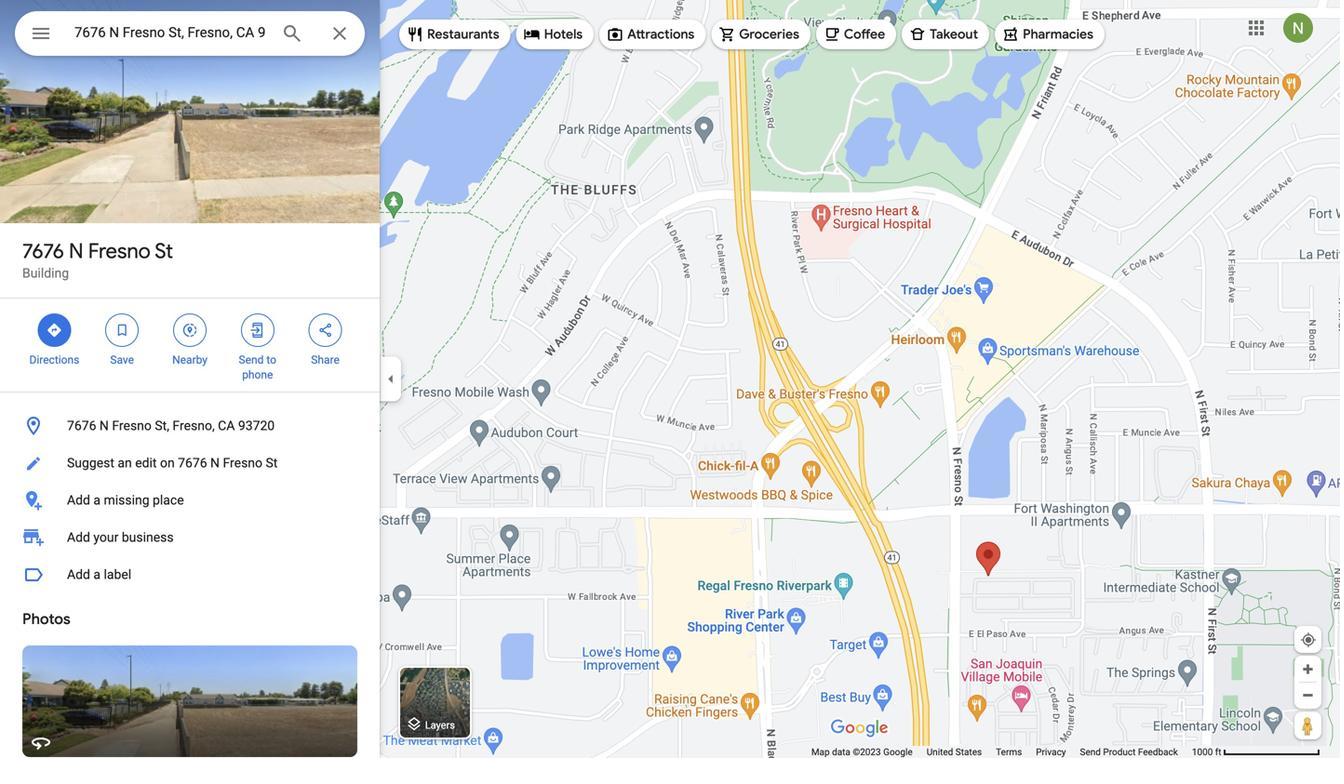 Task type: describe. For each thing, give the bounding box(es) containing it.
add a label
[[67, 567, 131, 583]]

takeout button
[[902, 12, 989, 57]]


[[181, 320, 198, 341]]

photos
[[22, 610, 70, 629]]

1000
[[1192, 747, 1213, 758]]

7676 for st,
[[67, 418, 96, 434]]

coffee button
[[816, 12, 896, 57]]

united
[[927, 747, 953, 758]]

7676 for st
[[22, 238, 64, 264]]

add a missing place
[[67, 493, 184, 508]]

save
[[110, 354, 134, 367]]


[[114, 320, 130, 341]]

google
[[883, 747, 913, 758]]

n for st,
[[99, 418, 109, 434]]

7676 n fresno st, fresno, ca 93720 button
[[0, 408, 380, 445]]

send product feedback
[[1080, 747, 1178, 758]]

hotels button
[[516, 12, 594, 57]]

united states button
[[927, 746, 982, 758]]

data
[[832, 747, 850, 758]]

hotels
[[544, 26, 583, 43]]

add for add a label
[[67, 567, 90, 583]]

privacy
[[1036, 747, 1066, 758]]

on
[[160, 456, 175, 471]]

united states
[[927, 747, 982, 758]]

pharmacies
[[1023, 26, 1093, 43]]

groceries button
[[711, 12, 810, 57]]

coffee
[[844, 26, 885, 43]]

pharmacies button
[[995, 12, 1105, 57]]

restaurants
[[427, 26, 499, 43]]


[[46, 320, 63, 341]]

collapse side panel image
[[381, 369, 401, 389]]

st inside button
[[266, 456, 278, 471]]

©2023
[[853, 747, 881, 758]]

st,
[[155, 418, 169, 434]]

add a label button
[[0, 556, 380, 594]]

send for send to phone
[[239, 354, 264, 367]]

label
[[104, 567, 131, 583]]

fresno for st
[[88, 238, 151, 264]]

n for st
[[69, 238, 83, 264]]

attractions
[[627, 26, 694, 43]]

send for send product feedback
[[1080, 747, 1101, 758]]

7676 n fresno st main content
[[0, 0, 380, 758]]

 search field
[[15, 11, 365, 60]]

add your business
[[67, 530, 174, 545]]

fresno for st,
[[112, 418, 152, 434]]

directions
[[29, 354, 79, 367]]

a for missing
[[93, 493, 101, 508]]

ca
[[218, 418, 235, 434]]



Task type: locate. For each thing, give the bounding box(es) containing it.
add down suggest
[[67, 493, 90, 508]]

place
[[153, 493, 184, 508]]

None field
[[74, 21, 266, 44]]

footer inside the google maps element
[[811, 746, 1192, 758]]

share
[[311, 354, 340, 367]]

send inside button
[[1080, 747, 1101, 758]]

terms
[[996, 747, 1022, 758]]

2 vertical spatial fresno
[[223, 456, 262, 471]]

0 horizontal spatial send
[[239, 354, 264, 367]]

suggest an edit on 7676 n fresno st button
[[0, 445, 380, 482]]

93720
[[238, 418, 275, 434]]

google account: natalie lubich  
(natalie.lubich@adept.ai) image
[[1283, 13, 1313, 43]]

7676 up suggest
[[67, 418, 96, 434]]

1 a from the top
[[93, 493, 101, 508]]

7676 n fresno st, fresno, ca 93720
[[67, 418, 275, 434]]

1 horizontal spatial send
[[1080, 747, 1101, 758]]

1 horizontal spatial st
[[266, 456, 278, 471]]

send up phone
[[239, 354, 264, 367]]

add
[[67, 493, 90, 508], [67, 530, 90, 545], [67, 567, 90, 583]]

fresno left st,
[[112, 418, 152, 434]]

st
[[155, 238, 173, 264], [266, 456, 278, 471]]

suggest an edit on 7676 n fresno st
[[67, 456, 278, 471]]

2 horizontal spatial n
[[210, 456, 220, 471]]

0 vertical spatial add
[[67, 493, 90, 508]]

0 vertical spatial send
[[239, 354, 264, 367]]

business
[[122, 530, 174, 545]]

add for add your business
[[67, 530, 90, 545]]

1 add from the top
[[67, 493, 90, 508]]

a
[[93, 493, 101, 508], [93, 567, 101, 583]]

takeout
[[930, 26, 978, 43]]

1 vertical spatial add
[[67, 530, 90, 545]]

2 a from the top
[[93, 567, 101, 583]]

ft
[[1215, 747, 1221, 758]]

0 vertical spatial st
[[155, 238, 173, 264]]

a left label
[[93, 567, 101, 583]]

show your location image
[[1300, 632, 1317, 649]]

suggest
[[67, 456, 114, 471]]

privacy button
[[1036, 746, 1066, 758]]

show street view coverage image
[[1294, 712, 1321, 740]]

map
[[811, 747, 830, 758]]

n up suggest
[[99, 418, 109, 434]]

2 vertical spatial add
[[67, 567, 90, 583]]

0 horizontal spatial n
[[69, 238, 83, 264]]

fresno up ''
[[88, 238, 151, 264]]

attractions button
[[599, 12, 706, 57]]

a inside button
[[93, 493, 101, 508]]

restaurants button
[[399, 12, 511, 57]]


[[317, 320, 334, 341]]


[[30, 20, 52, 47]]

an
[[118, 456, 132, 471]]

product
[[1103, 747, 1136, 758]]

1 horizontal spatial n
[[99, 418, 109, 434]]

zoom in image
[[1301, 663, 1315, 677]]

add left label
[[67, 567, 90, 583]]

edit
[[135, 456, 157, 471]]

 button
[[15, 11, 67, 60]]

send product feedback button
[[1080, 746, 1178, 758]]


[[249, 320, 266, 341]]

map data ©2023 google
[[811, 747, 913, 758]]

st inside 7676 n fresno st building
[[155, 238, 173, 264]]

send left product
[[1080, 747, 1101, 758]]

add inside button
[[67, 493, 90, 508]]

7676 N Fresno St, Fresno, CA 93720 field
[[15, 11, 365, 56]]

7676 n fresno st building
[[22, 238, 173, 281]]

1 vertical spatial send
[[1080, 747, 1101, 758]]

1 vertical spatial n
[[99, 418, 109, 434]]

a left missing
[[93, 493, 101, 508]]

building
[[22, 266, 69, 281]]

1 vertical spatial st
[[266, 456, 278, 471]]

none field inside 7676 n fresno st, fresno, ca 93720 field
[[74, 21, 266, 44]]

0 vertical spatial 7676
[[22, 238, 64, 264]]

fresno,
[[173, 418, 215, 434]]

n down ca
[[210, 456, 220, 471]]

footer
[[811, 746, 1192, 758]]

send to phone
[[239, 354, 276, 382]]

nearby
[[172, 354, 207, 367]]

fresno
[[88, 238, 151, 264], [112, 418, 152, 434], [223, 456, 262, 471]]

2 vertical spatial 7676
[[178, 456, 207, 471]]

google maps element
[[0, 0, 1340, 758]]

add your business link
[[0, 519, 380, 556]]

1 vertical spatial 7676
[[67, 418, 96, 434]]

0 horizontal spatial st
[[155, 238, 173, 264]]

0 horizontal spatial 7676
[[22, 238, 64, 264]]

a inside "button"
[[93, 567, 101, 583]]

fresno down 93720
[[223, 456, 262, 471]]

missing
[[104, 493, 149, 508]]

1 horizontal spatial 7676
[[67, 418, 96, 434]]

zoom out image
[[1301, 689, 1315, 703]]

actions for 7676 n fresno st region
[[0, 299, 380, 392]]

1 vertical spatial fresno
[[112, 418, 152, 434]]

1000 ft
[[1192, 747, 1221, 758]]

groceries
[[739, 26, 799, 43]]

n up building
[[69, 238, 83, 264]]

2 add from the top
[[67, 530, 90, 545]]

add inside "button"
[[67, 567, 90, 583]]

terms button
[[996, 746, 1022, 758]]

phone
[[242, 369, 273, 382]]

add for add a missing place
[[67, 493, 90, 508]]

1 vertical spatial a
[[93, 567, 101, 583]]

to
[[267, 354, 276, 367]]

0 vertical spatial n
[[69, 238, 83, 264]]

7676 up building
[[22, 238, 64, 264]]

states
[[956, 747, 982, 758]]

3 add from the top
[[67, 567, 90, 583]]

7676
[[22, 238, 64, 264], [67, 418, 96, 434], [178, 456, 207, 471]]

footer containing map data ©2023 google
[[811, 746, 1192, 758]]

n
[[69, 238, 83, 264], [99, 418, 109, 434], [210, 456, 220, 471]]

your
[[93, 530, 119, 545]]

0 vertical spatial a
[[93, 493, 101, 508]]

2 horizontal spatial 7676
[[178, 456, 207, 471]]

n inside 7676 n fresno st building
[[69, 238, 83, 264]]

0 vertical spatial fresno
[[88, 238, 151, 264]]

add left your
[[67, 530, 90, 545]]

feedback
[[1138, 747, 1178, 758]]

layers
[[425, 720, 455, 731]]

send
[[239, 354, 264, 367], [1080, 747, 1101, 758]]

7676 inside 7676 n fresno st building
[[22, 238, 64, 264]]

fresno inside 7676 n fresno st building
[[88, 238, 151, 264]]

add a missing place button
[[0, 482, 380, 519]]

a for label
[[93, 567, 101, 583]]

2 vertical spatial n
[[210, 456, 220, 471]]

send inside send to phone
[[239, 354, 264, 367]]

1000 ft button
[[1192, 747, 1321, 758]]

7676 right on
[[178, 456, 207, 471]]



Task type: vqa. For each thing, say whether or not it's contained in the screenshot.
Privacy button
yes



